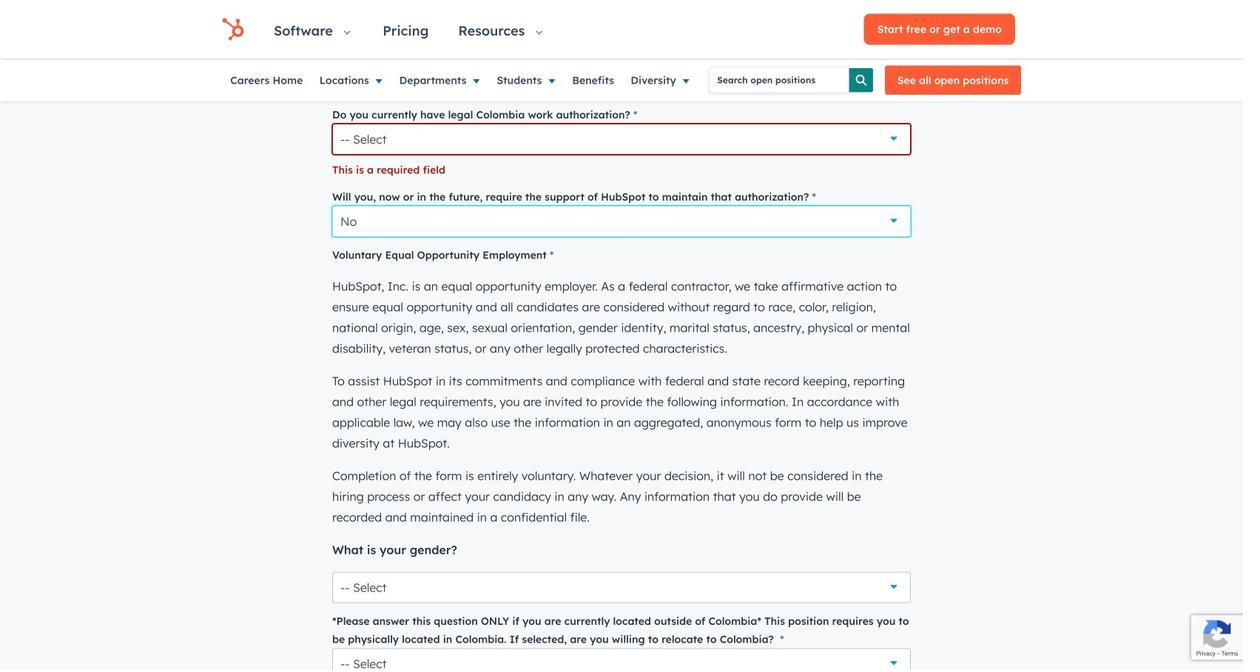 Task type: describe. For each thing, give the bounding box(es) containing it.
3 select text field from the top
[[332, 648, 911, 670]]

1 select text field from the top
[[332, 124, 911, 155]]

hubspot image
[[222, 18, 244, 40]]

Search all open positions search field
[[711, 68, 850, 92]]



Task type: locate. For each thing, give the bounding box(es) containing it.
1 vertical spatial select text field
[[332, 572, 911, 603]]

2 select text field from the top
[[332, 572, 911, 603]]

secondary menu menu bar
[[222, 59, 711, 101]]

None text field
[[332, 66, 911, 97]]

0 vertical spatial select text field
[[332, 124, 911, 155]]

Select text field
[[332, 124, 911, 155], [332, 572, 911, 603], [332, 648, 911, 670]]

Select text field
[[332, 206, 911, 237]]

2 vertical spatial select text field
[[332, 648, 911, 670]]



Task type: vqa. For each thing, say whether or not it's contained in the screenshot.
Secondary Menu menu bar
yes



